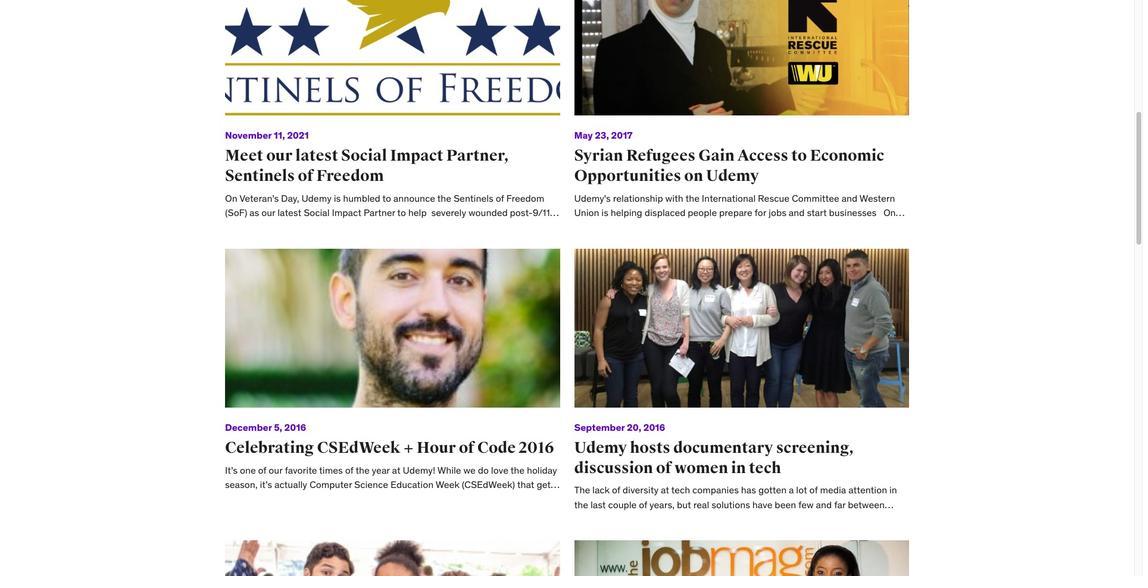 Task type: vqa. For each thing, say whether or not it's contained in the screenshot.
Director, Partner Marketing for Denver, CO
no



Task type: locate. For each thing, give the bounding box(es) containing it.
hour
[[417, 438, 456, 458]]

with inside udemy's relationship with the international rescue committee and western union is helping displaced people prepare for jobs and start businesses   one of udemy's key beliefs is that the best teachers aren't necessarily found in classrooms or even in schools that's why our online marketplace is open to...
[[665, 192, 683, 204]]

2021
[[287, 129, 309, 141]]

with down excited
[[272, 508, 290, 520]]

0 vertical spatial social
[[341, 146, 387, 166]]

december inside it's one of our favorite times of the year at udemy! while we do love the holiday season, it's actually computer science education week (csedweek) that gets us extra excited in early december for the third consecutive year, we are partnering with a few of our amazing instructors to offer a free collection of...
[[327, 493, 371, 505]]

(referred
[[264, 221, 301, 233]]

in inside udemy hosts documentary screening, discussion of women in tech
[[731, 458, 746, 478]]

udemy hosts documentary screening, discussion of women in tech link
[[574, 438, 854, 478]]

2 horizontal spatial 2016
[[643, 421, 665, 433]]

of inside udemy hosts documentary screening, discussion of women in tech
[[656, 458, 672, 478]]

impact inside on veteran's day, udemy is humbled to announce the sentinels of freedom (sof) as our latest social impact partner to help  severely wounded post-9/11 veterans (referred to as sentinels) identify and achieve the skills they need to build long-lasting and successful careers in their chosen discipline the sof...
[[332, 207, 361, 219]]

as
[[250, 207, 259, 219], [314, 221, 324, 233]]

beliefs
[[641, 221, 669, 233]]

for
[[755, 207, 766, 219]]

our inside udemy's relationship with the international rescue committee and western union is helping displaced people prepare for jobs and start businesses   one of udemy's key beliefs is that the best teachers aren't necessarily found in classrooms or even in schools that's why our online marketplace is open to...
[[750, 236, 763, 248]]

december up amazing
[[327, 493, 371, 505]]

amazing
[[344, 508, 380, 520]]

love
[[491, 464, 508, 476]]

sentinels up veteran's
[[225, 166, 295, 186]]

sentinels up 'wounded'
[[454, 192, 493, 204]]

udemy inside udemy hosts documentary screening, discussion of women in tech
[[574, 438, 627, 458]]

1 horizontal spatial freedom
[[506, 192, 544, 204]]

the left skills
[[457, 221, 471, 233]]

social up sentinels)
[[304, 207, 330, 219]]

1 vertical spatial impact
[[332, 207, 361, 219]]

opportunities
[[574, 166, 681, 186]]

documentary
[[673, 438, 773, 458]]

1 vertical spatial latest
[[278, 207, 301, 219]]

as down veteran's
[[250, 207, 259, 219]]

1 vertical spatial as
[[314, 221, 324, 233]]

freedom inside on veteran's day, udemy is humbled to announce the sentinels of freedom (sof) as our latest social impact partner to help  severely wounded post-9/11 veterans (referred to as sentinels) identify and achieve the skills they need to build long-lasting and successful careers in their chosen discipline the sof...
[[506, 192, 544, 204]]

impact
[[390, 146, 443, 166], [332, 207, 361, 219]]

day,
[[281, 192, 299, 204]]

1 horizontal spatial social
[[341, 146, 387, 166]]

0 vertical spatial freedom
[[316, 166, 384, 186]]

1 horizontal spatial sentinels
[[454, 192, 493, 204]]

1 vertical spatial sentinels
[[454, 192, 493, 204]]

5,
[[274, 421, 282, 433]]

computer
[[310, 479, 352, 491]]

latest down 2021
[[295, 146, 338, 166]]

0 vertical spatial latest
[[295, 146, 338, 166]]

0 vertical spatial impact
[[390, 146, 443, 166]]

they
[[497, 221, 516, 233]]

2 vertical spatial udemy
[[574, 438, 627, 458]]

is up udemy's
[[601, 207, 608, 219]]

with inside it's one of our favorite times of the year at udemy! while we do love the holiday season, it's actually computer science education week (csedweek) that gets us extra excited in early december for the third consecutive year, we are partnering with a few of our amazing instructors to offer a free collection of...
[[272, 508, 290, 520]]

social inside on veteran's day, udemy is humbled to announce the sentinels of freedom (sof) as our latest social impact partner to help  severely wounded post-9/11 veterans (referred to as sentinels) identify and achieve the skills they need to build long-lasting and successful careers in their chosen discipline the sof...
[[304, 207, 330, 219]]

sentinels inside meet our latest social impact partner, sentinels of freedom
[[225, 166, 295, 186]]

2016 for csedweek
[[284, 421, 306, 433]]

consecutive
[[428, 493, 479, 505]]

freedom
[[316, 166, 384, 186], [506, 192, 544, 204]]

1 vertical spatial we
[[503, 493, 515, 505]]

1 horizontal spatial as
[[314, 221, 324, 233]]

1 horizontal spatial december
[[327, 493, 371, 505]]

december up celebrating
[[225, 421, 272, 433]]

2016
[[284, 421, 306, 433], [643, 421, 665, 433], [519, 438, 554, 458]]

in up to...
[[880, 221, 887, 233]]

in down the actually at bottom left
[[294, 493, 302, 505]]

0 vertical spatial udemy
[[706, 166, 759, 186]]

veterans
[[225, 221, 262, 233]]

freedom up post-
[[506, 192, 544, 204]]

our down teachers
[[750, 236, 763, 248]]

meet our latest social impact partner, sentinels of freedom link
[[225, 146, 509, 186]]

of right the few
[[317, 508, 325, 520]]

in
[[880, 221, 887, 233], [401, 236, 409, 248], [658, 236, 666, 248], [731, 458, 746, 478], [294, 493, 302, 505]]

udemy down september
[[574, 438, 627, 458]]

impact inside meet our latest social impact partner, sentinels of freedom
[[390, 146, 443, 166]]

partnering
[[225, 508, 270, 520]]

with up displaced
[[665, 192, 683, 204]]

1 a from the left
[[292, 508, 297, 520]]

collection
[[489, 508, 531, 520]]

veteran's
[[239, 192, 279, 204]]

impact up announce
[[390, 146, 443, 166]]

1 horizontal spatial udemy
[[574, 438, 627, 458]]

0 horizontal spatial december
[[225, 421, 272, 433]]

of up day,
[[298, 166, 313, 186]]

1 horizontal spatial with
[[665, 192, 683, 204]]

a left free
[[463, 508, 468, 520]]

in inside it's one of our favorite times of the year at udemy! while we do love the holiday season, it's actually computer science education week (csedweek) that gets us extra excited in early december for the third consecutive year, we are partnering with a few of our amazing instructors to offer a free collection of...
[[294, 493, 302, 505]]

to left offer
[[430, 508, 439, 520]]

to left help at left
[[397, 207, 406, 219]]

freedom up the humbled
[[316, 166, 384, 186]]

our left amazing
[[328, 508, 342, 520]]

0 vertical spatial we
[[463, 464, 476, 476]]

to up partner
[[382, 192, 391, 204]]

third
[[406, 493, 425, 505]]

and down help at left
[[405, 221, 421, 233]]

sentinels)
[[326, 221, 368, 233]]

1 horizontal spatial that
[[680, 221, 698, 233]]

the
[[508, 236, 524, 248]]

0 horizontal spatial sentinels
[[225, 166, 295, 186]]

our down veteran's
[[261, 207, 275, 219]]

0 horizontal spatial social
[[304, 207, 330, 219]]

we left the do
[[463, 464, 476, 476]]

is
[[334, 192, 341, 204], [601, 207, 608, 219], [671, 221, 678, 233], [849, 236, 856, 248]]

to...
[[882, 236, 897, 248]]

impact up sentinels)
[[332, 207, 361, 219]]

0 horizontal spatial impact
[[332, 207, 361, 219]]

1 vertical spatial with
[[272, 508, 290, 520]]

0 vertical spatial that
[[680, 221, 698, 233]]

1 horizontal spatial impact
[[390, 146, 443, 166]]

of down union at the top right of the page
[[574, 221, 583, 233]]

udemy right day,
[[302, 192, 332, 204]]

that up are
[[517, 479, 534, 491]]

that
[[680, 221, 698, 233], [517, 479, 534, 491]]

udemy up international
[[706, 166, 759, 186]]

celebrating csedweek + hour of code 2016
[[225, 438, 554, 458]]

long-
[[248, 236, 271, 248]]

1 vertical spatial december
[[327, 493, 371, 505]]

to right (referred at the top of the page
[[303, 221, 312, 233]]

our inside meet our latest social impact partner, sentinels of freedom
[[266, 146, 292, 166]]

skills
[[474, 221, 495, 233]]

we up collection
[[503, 493, 515, 505]]

access
[[738, 146, 788, 166]]

refugees
[[626, 146, 695, 166]]

the up people
[[685, 192, 700, 204]]

udemy!
[[403, 464, 435, 476]]

0 horizontal spatial udemy
[[302, 192, 332, 204]]

hosts
[[630, 438, 670, 458]]

at
[[392, 464, 400, 476]]

lasting
[[271, 236, 299, 248]]

2016 for hosts
[[643, 421, 665, 433]]

is inside on veteran's day, udemy is humbled to announce the sentinels of freedom (sof) as our latest social impact partner to help  severely wounded post-9/11 veterans (referred to as sentinels) identify and achieve the skills they need to build long-lasting and successful careers in their chosen discipline the sof...
[[334, 192, 341, 204]]

in left their
[[401, 236, 409, 248]]

0 horizontal spatial 2016
[[284, 421, 306, 433]]

0 vertical spatial sentinels
[[225, 166, 295, 186]]

of...
[[533, 508, 548, 520]]

to
[[791, 146, 807, 166], [382, 192, 391, 204], [397, 207, 406, 219], [303, 221, 312, 233], [541, 221, 550, 233], [430, 508, 439, 520]]

0 horizontal spatial freedom
[[316, 166, 384, 186]]

december
[[225, 421, 272, 433], [327, 493, 371, 505]]

holiday
[[527, 464, 557, 476]]

1 vertical spatial social
[[304, 207, 330, 219]]

of inside udemy's relationship with the international rescue committee and western union is helping displaced people prepare for jobs and start businesses   one of udemy's key beliefs is that the best teachers aren't necessarily found in classrooms or even in schools that's why our online marketplace is open to...
[[574, 221, 583, 233]]

classrooms
[[574, 236, 622, 248]]

1 vertical spatial that
[[517, 479, 534, 491]]

that inside it's one of our favorite times of the year at udemy! while we do love the holiday season, it's actually computer science education week (csedweek) that gets us extra excited in early december for the third consecutive year, we are partnering with a few of our amazing instructors to offer a free collection of...
[[517, 479, 534, 491]]

code
[[477, 438, 516, 458]]

udemy's
[[574, 192, 611, 204]]

successful
[[320, 236, 365, 248]]

0 horizontal spatial with
[[272, 508, 290, 520]]

1 vertical spatial udemy
[[302, 192, 332, 204]]

0 horizontal spatial as
[[250, 207, 259, 219]]

of right 'times'
[[345, 464, 353, 476]]

0 vertical spatial with
[[665, 192, 683, 204]]

1 horizontal spatial 2016
[[519, 438, 554, 458]]

or
[[625, 236, 633, 248]]

0 vertical spatial december
[[225, 421, 272, 433]]

2016 right 5,
[[284, 421, 306, 433]]

2 horizontal spatial udemy
[[706, 166, 759, 186]]

that inside udemy's relationship with the international rescue committee and western union is helping displaced people prepare for jobs and start businesses   one of udemy's key beliefs is that the best teachers aren't necessarily found in classrooms or even in schools that's why our online marketplace is open to...
[[680, 221, 698, 233]]

as up successful
[[314, 221, 324, 233]]

of inside on veteran's day, udemy is humbled to announce the sentinels of freedom (sof) as our latest social impact partner to help  severely wounded post-9/11 veterans (referred to as sentinels) identify and achieve the skills they need to build long-lasting and successful careers in their chosen discipline the sof...
[[496, 192, 504, 204]]

one
[[240, 464, 256, 476]]

and
[[842, 192, 858, 204], [789, 207, 805, 219], [405, 221, 421, 233], [302, 236, 317, 248]]

is left the humbled
[[334, 192, 341, 204]]

sentinels inside on veteran's day, udemy is humbled to announce the sentinels of freedom (sof) as our latest social impact partner to help  severely wounded post-9/11 veterans (referred to as sentinels) identify and achieve the skills they need to build long-lasting and successful careers in their chosen discipline the sof...
[[454, 192, 493, 204]]

that up schools
[[680, 221, 698, 233]]

achieve
[[423, 221, 455, 233]]

september 20, 2016
[[574, 421, 665, 433]]

udemy
[[706, 166, 759, 186], [302, 192, 332, 204], [574, 438, 627, 458]]

social up the humbled
[[341, 146, 387, 166]]

jobs
[[769, 207, 786, 219]]

latest down day,
[[278, 207, 301, 219]]

our down 11,
[[266, 146, 292, 166]]

23,
[[595, 129, 609, 141]]

syrian refugees gain access to economic opportunities on udemy
[[574, 146, 884, 186]]

0 horizontal spatial a
[[292, 508, 297, 520]]

1 vertical spatial freedom
[[506, 192, 544, 204]]

why
[[730, 236, 747, 248]]

the
[[437, 192, 451, 204], [685, 192, 700, 204], [457, 221, 471, 233], [700, 221, 714, 233], [356, 464, 370, 476], [511, 464, 525, 476], [389, 493, 403, 505]]

2016 right "20,"
[[643, 421, 665, 433]]

of up 'wounded'
[[496, 192, 504, 204]]

the right love at the bottom of page
[[511, 464, 525, 476]]

online
[[766, 236, 792, 248]]

the down people
[[700, 221, 714, 233]]

it's one of our favorite times of the year at udemy! while we do love the holiday season, it's actually computer science education week (csedweek) that gets us extra excited in early december for the third consecutive year, we are partnering with a few of our amazing instructors to offer a free collection of...
[[225, 464, 557, 520]]

in down documentary at the bottom of page
[[731, 458, 746, 478]]

(csedweek)
[[462, 479, 515, 491]]

the up 'achieve'
[[437, 192, 451, 204]]

sentinels
[[225, 166, 295, 186], [454, 192, 493, 204]]

social inside meet our latest social impact partner, sentinels of freedom
[[341, 146, 387, 166]]

to right access
[[791, 146, 807, 166]]

0 horizontal spatial that
[[517, 479, 534, 491]]

announce
[[393, 192, 435, 204]]

latest
[[295, 146, 338, 166], [278, 207, 301, 219]]

of
[[298, 166, 313, 186], [496, 192, 504, 204], [574, 221, 583, 233], [459, 438, 474, 458], [656, 458, 672, 478], [258, 464, 266, 476], [345, 464, 353, 476], [317, 508, 325, 520]]

latest inside on veteran's day, udemy is humbled to announce the sentinels of freedom (sof) as our latest social impact partner to help  severely wounded post-9/11 veterans (referred to as sentinels) identify and achieve the skills they need to build long-lasting and successful careers in their chosen discipline the sof...
[[278, 207, 301, 219]]

of down hosts
[[656, 458, 672, 478]]

1 horizontal spatial a
[[463, 508, 468, 520]]

even
[[636, 236, 656, 248]]

year
[[372, 464, 390, 476]]

chosen
[[433, 236, 463, 248]]

year,
[[481, 493, 501, 505]]

a left the few
[[292, 508, 297, 520]]

2016 up holiday
[[519, 438, 554, 458]]

is up schools
[[671, 221, 678, 233]]

the right for
[[389, 493, 403, 505]]



Task type: describe. For each thing, give the bounding box(es) containing it.
gets
[[537, 479, 555, 491]]

necessarily
[[803, 221, 850, 233]]

actually
[[274, 479, 307, 491]]

celebrating csedweek + hour of code 2016 link
[[225, 438, 554, 458]]

of right one
[[258, 464, 266, 476]]

1 horizontal spatial we
[[503, 493, 515, 505]]

need
[[518, 221, 539, 233]]

in inside on veteran's day, udemy is humbled to announce the sentinels of freedom (sof) as our latest social impact partner to help  severely wounded post-9/11 veterans (referred to as sentinels) identify and achieve the skills they need to build long-lasting and successful careers in their chosen discipline the sof...
[[401, 236, 409, 248]]

favorite
[[285, 464, 317, 476]]

udemy inside on veteran's day, udemy is humbled to announce the sentinels of freedom (sof) as our latest social impact partner to help  severely wounded post-9/11 veterans (referred to as sentinels) identify and achieve the skills they need to build long-lasting and successful careers in their chosen discipline the sof...
[[302, 192, 332, 204]]

schools
[[668, 236, 701, 248]]

humbled
[[343, 192, 380, 204]]

20,
[[627, 421, 641, 433]]

11,
[[274, 129, 285, 141]]

international
[[702, 192, 756, 204]]

helping
[[611, 207, 642, 219]]

partner,
[[446, 146, 509, 166]]

udemy's
[[585, 221, 621, 233]]

of up while
[[459, 438, 474, 458]]

0 horizontal spatial we
[[463, 464, 476, 476]]

extra
[[237, 493, 259, 505]]

september
[[574, 421, 625, 433]]

and right 'lasting'
[[302, 236, 317, 248]]

freedom inside meet our latest social impact partner, sentinels of freedom
[[316, 166, 384, 186]]

our inside on veteran's day, udemy is humbled to announce the sentinels of freedom (sof) as our latest social impact partner to help  severely wounded post-9/11 veterans (referred to as sentinels) identify and achieve the skills they need to build long-lasting and successful careers in their chosen discipline the sof...
[[261, 207, 275, 219]]

meet
[[225, 146, 263, 166]]

on
[[684, 166, 703, 186]]

it's
[[225, 464, 238, 476]]

to inside 'syrian refugees gain access to economic opportunities on udemy'
[[791, 146, 807, 166]]

celebrating
[[225, 438, 314, 458]]

that's
[[703, 236, 728, 248]]

rescue
[[758, 192, 789, 204]]

help
[[408, 207, 427, 219]]

november
[[225, 129, 272, 141]]

week
[[436, 479, 460, 491]]

prepare
[[719, 207, 752, 219]]

offer
[[441, 508, 460, 520]]

may 23, 2017
[[574, 129, 633, 141]]

in down beliefs at the top right of the page
[[658, 236, 666, 248]]

sof...
[[526, 236, 549, 248]]

latest inside meet our latest social impact partner, sentinels of freedom
[[295, 146, 338, 166]]

may
[[574, 129, 593, 141]]

on
[[225, 192, 237, 204]]

+
[[403, 438, 414, 458]]

build
[[225, 236, 246, 248]]

screening,
[[776, 438, 854, 458]]

do
[[478, 464, 489, 476]]

committee
[[792, 192, 839, 204]]

excited
[[261, 493, 292, 505]]

tech
[[749, 458, 781, 478]]

start
[[807, 207, 827, 219]]

one
[[883, 207, 901, 219]]

women
[[674, 458, 728, 478]]

to down 9/11
[[541, 221, 550, 233]]

partner
[[364, 207, 395, 219]]

udemy's relationship with the international rescue committee and western union is helping displaced people prepare for jobs and start businesses   one of udemy's key beliefs is that the best teachers aren't necessarily found in classrooms or even in schools that's why our online marketplace is open to...
[[574, 192, 901, 248]]

few
[[300, 508, 315, 520]]

while
[[437, 464, 461, 476]]

of inside meet our latest social impact partner, sentinels of freedom
[[298, 166, 313, 186]]

post-
[[510, 207, 533, 219]]

are
[[518, 493, 531, 505]]

their
[[411, 236, 430, 248]]

key
[[624, 221, 638, 233]]

the up science
[[356, 464, 370, 476]]

science
[[354, 479, 388, 491]]

meet our latest social impact partner, sentinels of freedom
[[225, 146, 509, 186]]

businesses
[[829, 207, 877, 219]]

0 vertical spatial as
[[250, 207, 259, 219]]

and up aren't
[[789, 207, 805, 219]]

displaced
[[645, 207, 686, 219]]

western
[[860, 192, 895, 204]]

our up the "it's"
[[269, 464, 283, 476]]

education
[[391, 479, 434, 491]]

2 a from the left
[[463, 508, 468, 520]]

and up 'businesses' at the top right of the page
[[842, 192, 858, 204]]

for
[[373, 493, 387, 505]]

economic
[[810, 146, 884, 166]]

to inside it's one of our favorite times of the year at udemy! while we do love the holiday season, it's actually computer science education week (csedweek) that gets us extra excited in early december for the third consecutive year, we are partnering with a few of our amazing instructors to offer a free collection of...
[[430, 508, 439, 520]]

(sof)
[[225, 207, 247, 219]]

open
[[858, 236, 880, 248]]

union
[[574, 207, 599, 219]]

relationship
[[613, 192, 663, 204]]

aren't
[[776, 221, 801, 233]]

9/11
[[533, 207, 550, 219]]

is left the open
[[849, 236, 856, 248]]

syrian refugees gain access to economic opportunities on udemy link
[[574, 146, 884, 186]]

careers
[[367, 236, 399, 248]]

identify
[[370, 221, 402, 233]]

udemy inside 'syrian refugees gain access to economic opportunities on udemy'
[[706, 166, 759, 186]]

november 11, 2021
[[225, 129, 309, 141]]

found
[[853, 221, 877, 233]]

times
[[319, 464, 343, 476]]

us
[[225, 493, 235, 505]]

best
[[716, 221, 735, 233]]

wounded
[[469, 207, 508, 219]]



